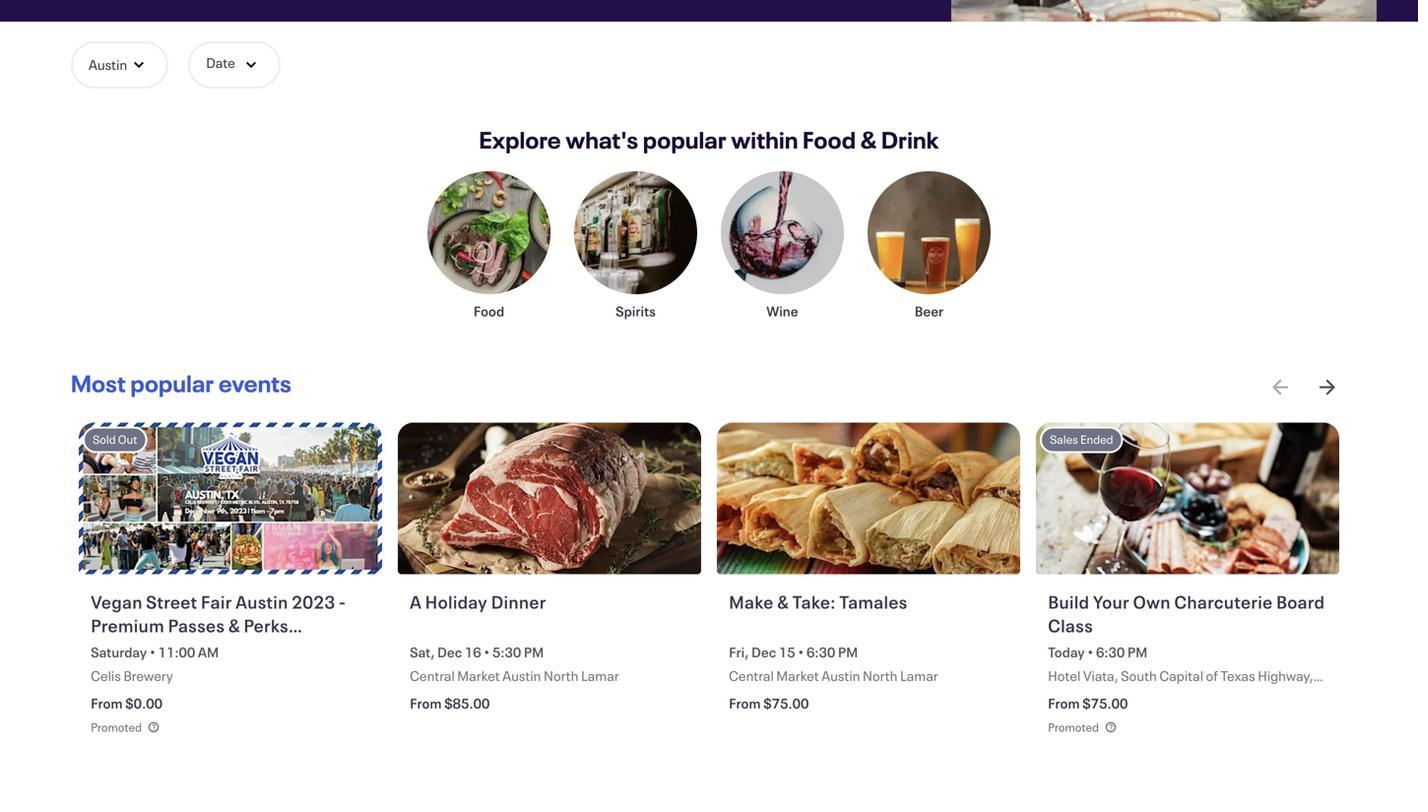 Task type: vqa. For each thing, say whether or not it's contained in the screenshot.
Class
yes



Task type: describe. For each thing, give the bounding box(es) containing it.
pm for take:
[[838, 644, 858, 662]]

perks
[[244, 614, 288, 638]]

central for make
[[729, 667, 774, 685]]

make & take: tamales primary image image
[[717, 423, 1020, 575]]

sales ended
[[1050, 432, 1114, 448]]

saturday
[[91, 644, 147, 662]]

west
[[1048, 687, 1079, 705]]

explore what's popular within food & drink
[[479, 124, 939, 155]]

-
[[339, 590, 346, 614]]

sat, dec 16 •  5:30 pm central market austin north lamar from $85.00
[[410, 644, 619, 713]]

from $75.00
[[1048, 695, 1128, 713]]

from inside fri, dec 15 •  6:30 pm central market austin north lamar from $75.00
[[729, 695, 761, 713]]

market for &
[[776, 667, 819, 685]]

1 horizontal spatial popular
[[643, 124, 727, 155]]

market for holiday
[[457, 667, 500, 685]]

most
[[71, 368, 126, 399]]

sold
[[93, 432, 116, 448]]

11:00
[[158, 644, 195, 662]]

vegan
[[91, 590, 143, 614]]

austin inside fri, dec 15 •  6:30 pm central market austin north lamar from $75.00
[[822, 667, 860, 685]]

2 $75.00 from the left
[[1083, 695, 1128, 713]]

16
[[465, 644, 481, 662]]

from inside saturday • 11:00 am celis brewery from $0.00
[[91, 695, 123, 713]]

tamales
[[839, 590, 908, 614]]

hills,
[[1112, 687, 1141, 705]]

saturday • 11:00 am celis brewery from $0.00
[[91, 644, 219, 713]]

make & take: tamales
[[729, 590, 908, 614]]

build
[[1048, 590, 1090, 614]]

austin inside sat, dec 16 •  5:30 pm central market austin north lamar from $85.00
[[503, 667, 541, 685]]

north for a holiday dinner
[[544, 667, 579, 685]]

texas
[[1221, 667, 1255, 685]]

own
[[1133, 590, 1171, 614]]

arrow right chunky_svg image
[[1316, 376, 1340, 399]]

spirits
[[616, 302, 656, 321]]

out
[[118, 432, 137, 448]]

viata,
[[1083, 667, 1119, 685]]

pm for dinner
[[524, 644, 544, 662]]

most popular events link
[[71, 368, 292, 399]]

[object object] image
[[951, 0, 1377, 22]]

sold out
[[93, 432, 137, 448]]

take:
[[793, 590, 836, 614]]

$0.00
[[125, 695, 163, 713]]

capital
[[1160, 667, 1204, 685]]

food inside "link"
[[474, 302, 504, 321]]

explore
[[479, 124, 561, 155]]

date
[[206, 54, 235, 72]]

your
[[1093, 590, 1130, 614]]

wine
[[767, 302, 798, 321]]

pm inside the build your own charcuterie board class today • 6:30 pm hotel viata, south capital of texas highway, west lake hills, tx, usa
[[1128, 644, 1148, 662]]

$85.00
[[444, 695, 490, 713]]

a holiday dinner link
[[410, 590, 694, 639]]

celis
[[91, 667, 121, 685]]

build your own charcuterie board class link
[[1048, 590, 1332, 639]]

food link
[[427, 171, 551, 321]]

date!)
[[226, 638, 282, 661]]

• inside the build your own charcuterie board class today • 6:30 pm hotel viata, south capital of texas highway, west lake hills, tx, usa
[[1088, 644, 1094, 662]]



Task type: locate. For each thing, give the bounding box(es) containing it.
2 6:30 from the left
[[1096, 644, 1125, 662]]

& left drink
[[861, 124, 877, 155]]

0 vertical spatial popular
[[643, 124, 727, 155]]

drink
[[882, 124, 939, 155]]

from left $85.00
[[410, 695, 442, 713]]

0 horizontal spatial central
[[410, 667, 455, 685]]

lamar down make & take: tamales link
[[900, 667, 938, 685]]

market down 15
[[776, 667, 819, 685]]

promoted for brewery
[[91, 720, 142, 736]]

pm inside fri, dec 15 •  6:30 pm central market austin north lamar from $75.00
[[838, 644, 858, 662]]

2 • from the left
[[484, 644, 490, 662]]

1 vertical spatial popular
[[130, 368, 214, 399]]

1 • from the left
[[150, 644, 156, 662]]

popular
[[643, 124, 727, 155], [130, 368, 214, 399]]

hotel
[[1048, 667, 1081, 685]]

fri,
[[729, 644, 749, 662]]

make
[[729, 590, 774, 614]]

1 6:30 from the left
[[807, 644, 836, 662]]

board
[[1276, 590, 1325, 614]]

street
[[146, 590, 197, 614]]

premium
[[91, 614, 164, 638]]

1 horizontal spatial lamar
[[900, 667, 938, 685]]

central inside sat, dec 16 •  5:30 pm central market austin north lamar from $85.00
[[410, 667, 455, 685]]

spirits link
[[574, 171, 697, 321]]

1 $75.00 from the left
[[763, 695, 809, 713]]

6:30
[[807, 644, 836, 662], [1096, 644, 1125, 662]]

tx,
[[1144, 687, 1164, 705]]

15
[[779, 644, 796, 662]]

build your own charcuterie board class today • 6:30 pm hotel viata, south capital of texas highway, west lake hills, tx, usa
[[1048, 590, 1325, 705]]

events
[[219, 368, 292, 399]]

& left perks
[[228, 614, 240, 638]]

most popular events
[[71, 368, 292, 399]]

• right today
[[1088, 644, 1094, 662]]

0 horizontal spatial 6:30
[[807, 644, 836, 662]]

$75.00 inside fri, dec 15 •  6:30 pm central market austin north lamar from $75.00
[[763, 695, 809, 713]]

sales
[[1050, 432, 1078, 448]]

dec for holiday
[[437, 644, 462, 662]]

promoted down the from $75.00
[[1048, 720, 1099, 736]]

4 • from the left
[[1088, 644, 1094, 662]]

2 promoted from the left
[[1048, 720, 1099, 736]]

3 pm from the left
[[1128, 644, 1148, 662]]

highway,
[[1258, 667, 1314, 685]]

austin
[[89, 56, 127, 74], [236, 590, 288, 614], [503, 667, 541, 685], [822, 667, 860, 685]]

• up brewery in the bottom left of the page
[[150, 644, 156, 662]]

austin button
[[71, 41, 169, 89]]

central
[[410, 667, 455, 685], [729, 667, 774, 685]]

lamar down a holiday dinner link
[[581, 667, 619, 685]]

beer
[[915, 302, 944, 321]]

pm inside sat, dec 16 •  5:30 pm central market austin north lamar from $85.00
[[524, 644, 544, 662]]

(rescheduled
[[91, 638, 223, 661]]

dec inside fri, dec 15 •  6:30 pm central market austin north lamar from $75.00
[[752, 644, 776, 662]]

0 horizontal spatial promoted
[[91, 720, 142, 736]]

& left take:
[[777, 590, 789, 614]]

from inside sat, dec 16 •  5:30 pm central market austin north lamar from $85.00
[[410, 695, 442, 713]]

make & take: tamales link
[[729, 590, 1013, 639]]

& inside vegan street fair austin 2023 - premium passes & perks (rescheduled date!)
[[228, 614, 240, 638]]

central down the sat, at the bottom
[[410, 667, 455, 685]]

1 horizontal spatial market
[[776, 667, 819, 685]]

1 vertical spatial food
[[474, 302, 504, 321]]

vegan street fair austin 2023 - premium passes & perks (rescheduled date!) link
[[91, 590, 374, 661]]

austin inside vegan street fair austin 2023 - premium passes & perks (rescheduled date!)
[[236, 590, 288, 614]]

usa
[[1167, 687, 1192, 705]]

0 horizontal spatial food
[[474, 302, 504, 321]]

north
[[544, 667, 579, 685], [863, 667, 898, 685]]

fri, dec 15 •  6:30 pm central market austin north lamar from $75.00
[[729, 644, 938, 713]]

0 horizontal spatial dec
[[437, 644, 462, 662]]

1 horizontal spatial dec
[[752, 644, 776, 662]]

0 horizontal spatial pm
[[524, 644, 544, 662]]

6:30 right 15
[[807, 644, 836, 662]]

• inside fri, dec 15 •  6:30 pm central market austin north lamar from $75.00
[[798, 644, 804, 662]]

dec inside sat, dec 16 •  5:30 pm central market austin north lamar from $85.00
[[437, 644, 462, 662]]

1 dec from the left
[[437, 644, 462, 662]]

north down make & take: tamales link
[[863, 667, 898, 685]]

1 horizontal spatial promoted
[[1048, 720, 1099, 736]]

1 horizontal spatial food
[[803, 124, 856, 155]]

1 horizontal spatial 6:30
[[1096, 644, 1125, 662]]

1 central from the left
[[410, 667, 455, 685]]

central inside fri, dec 15 •  6:30 pm central market austin north lamar from $75.00
[[729, 667, 774, 685]]

vegan street fair austin 2023 - premium passes & perks (rescheduled date!)
[[91, 590, 346, 661]]

north inside fri, dec 15 •  6:30 pm central market austin north lamar from $75.00
[[863, 667, 898, 685]]

• right 16
[[484, 644, 490, 662]]

dec left 15
[[752, 644, 776, 662]]

• inside saturday • 11:00 am celis brewery from $0.00
[[150, 644, 156, 662]]

a
[[410, 590, 422, 614]]

lamar inside sat, dec 16 •  5:30 pm central market austin north lamar from $85.00
[[581, 667, 619, 685]]

passes
[[168, 614, 225, 638]]

food
[[803, 124, 856, 155], [474, 302, 504, 321]]

north down a holiday dinner link
[[544, 667, 579, 685]]

within
[[731, 124, 798, 155]]

fair
[[201, 590, 232, 614]]

pm down make & take: tamales link
[[838, 644, 858, 662]]

market down 16
[[457, 667, 500, 685]]

2 lamar from the left
[[900, 667, 938, 685]]

sat,
[[410, 644, 435, 662]]

lamar for make & take: tamales
[[900, 667, 938, 685]]

$75.00 down 15
[[763, 695, 809, 713]]

market inside fri, dec 15 •  6:30 pm central market austin north lamar from $75.00
[[776, 667, 819, 685]]

from
[[91, 695, 123, 713], [410, 695, 442, 713], [729, 695, 761, 713], [1048, 695, 1080, 713]]

1 market from the left
[[457, 667, 500, 685]]

1 promoted from the left
[[91, 720, 142, 736]]

from down celis
[[91, 695, 123, 713]]

class
[[1048, 614, 1093, 638]]

6:30 up viata,
[[1096, 644, 1125, 662]]

0 horizontal spatial $75.00
[[763, 695, 809, 713]]

charcuterie
[[1174, 590, 1273, 614]]

0 horizontal spatial market
[[457, 667, 500, 685]]

what's
[[566, 124, 639, 155]]

3 from from the left
[[729, 695, 761, 713]]

4 from from the left
[[1048, 695, 1080, 713]]

dec for &
[[752, 644, 776, 662]]

popular left within
[[643, 124, 727, 155]]

promoted for class
[[1048, 720, 1099, 736]]

austin inside button
[[89, 56, 127, 74]]

1 horizontal spatial $75.00
[[1083, 695, 1128, 713]]

north for make & take: tamales
[[863, 667, 898, 685]]

lamar for a holiday dinner
[[581, 667, 619, 685]]

dec
[[437, 644, 462, 662], [752, 644, 776, 662]]

6:30 inside the build your own charcuterie board class today • 6:30 pm hotel viata, south capital of texas highway, west lake hills, tx, usa
[[1096, 644, 1125, 662]]

2 central from the left
[[729, 667, 774, 685]]

beer link
[[868, 171, 991, 321]]

1 horizontal spatial north
[[863, 667, 898, 685]]

promoted
[[91, 720, 142, 736], [1048, 720, 1099, 736]]

0 horizontal spatial popular
[[130, 368, 214, 399]]

lamar
[[581, 667, 619, 685], [900, 667, 938, 685]]

popular up out
[[130, 368, 214, 399]]

1 from from the left
[[91, 695, 123, 713]]

• right 15
[[798, 644, 804, 662]]

from down 'fri,'
[[729, 695, 761, 713]]

1 horizontal spatial &
[[777, 590, 789, 614]]

promoted down $0.00
[[91, 720, 142, 736]]

am
[[198, 644, 219, 662]]

6:30 inside fri, dec 15 •  6:30 pm central market austin north lamar from $75.00
[[807, 644, 836, 662]]

• inside sat, dec 16 •  5:30 pm central market austin north lamar from $85.00
[[484, 644, 490, 662]]

south
[[1121, 667, 1157, 685]]

dinner
[[491, 590, 546, 614]]

holiday
[[425, 590, 488, 614]]

market
[[457, 667, 500, 685], [776, 667, 819, 685]]

2 market from the left
[[776, 667, 819, 685]]

2 north from the left
[[863, 667, 898, 685]]

arrow left chunky_svg image
[[1269, 376, 1292, 399]]

2 pm from the left
[[838, 644, 858, 662]]

build your own charcuterie board class primary image image
[[1036, 423, 1339, 575]]

1 horizontal spatial pm
[[838, 644, 858, 662]]

$75.00
[[763, 695, 809, 713], [1083, 695, 1128, 713]]

2023
[[292, 590, 335, 614]]

of
[[1206, 667, 1218, 685]]

date button
[[188, 41, 280, 89]]

a holiday dinner
[[410, 590, 546, 614]]

market inside sat, dec 16 •  5:30 pm central market austin north lamar from $85.00
[[457, 667, 500, 685]]

pm up south
[[1128, 644, 1148, 662]]

pm right 5:30
[[524, 644, 544, 662]]

&
[[861, 124, 877, 155], [777, 590, 789, 614], [228, 614, 240, 638]]

brewery
[[123, 667, 173, 685]]

wine link
[[721, 171, 844, 321]]

$75.00 down viata,
[[1083, 695, 1128, 713]]

dec left 16
[[437, 644, 462, 662]]

2 horizontal spatial pm
[[1128, 644, 1148, 662]]

vegan street fair austin 2023 - premium passes & perks (rescheduled date!) primary image image
[[79, 423, 382, 575]]

lake
[[1081, 687, 1109, 705]]

0 horizontal spatial north
[[544, 667, 579, 685]]

central for a
[[410, 667, 455, 685]]

1 pm from the left
[[524, 644, 544, 662]]

5:30
[[492, 644, 521, 662]]

today
[[1048, 644, 1085, 662]]

pm
[[524, 644, 544, 662], [838, 644, 858, 662], [1128, 644, 1148, 662]]

a holiday dinner primary image image
[[398, 423, 701, 575]]

central down 'fri,'
[[729, 667, 774, 685]]

3 • from the left
[[798, 644, 804, 662]]

1 north from the left
[[544, 667, 579, 685]]

ended
[[1080, 432, 1114, 448]]

0 horizontal spatial &
[[228, 614, 240, 638]]

from down hotel
[[1048, 695, 1080, 713]]

2 dec from the left
[[752, 644, 776, 662]]

2 from from the left
[[410, 695, 442, 713]]

0 vertical spatial food
[[803, 124, 856, 155]]

lamar inside fri, dec 15 •  6:30 pm central market austin north lamar from $75.00
[[900, 667, 938, 685]]

1 lamar from the left
[[581, 667, 619, 685]]

2 horizontal spatial &
[[861, 124, 877, 155]]

•
[[150, 644, 156, 662], [484, 644, 490, 662], [798, 644, 804, 662], [1088, 644, 1094, 662]]

1 horizontal spatial central
[[729, 667, 774, 685]]

north inside sat, dec 16 •  5:30 pm central market austin north lamar from $85.00
[[544, 667, 579, 685]]

0 horizontal spatial lamar
[[581, 667, 619, 685]]



